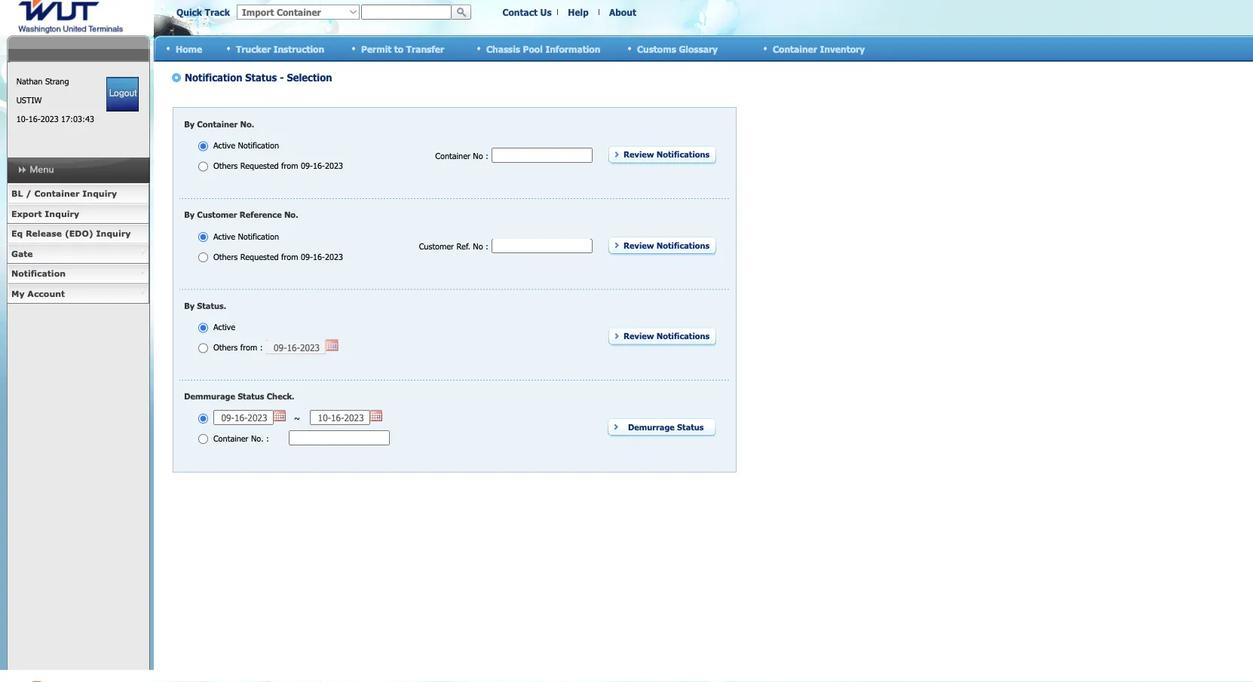 Task type: describe. For each thing, give the bounding box(es) containing it.
login image
[[107, 77, 139, 112]]

eq
[[11, 229, 23, 239]]

release
[[26, 229, 62, 239]]

container inventory
[[773, 43, 865, 54]]

eq release (edo) inquiry
[[11, 229, 131, 239]]

my account
[[11, 289, 65, 299]]

permit
[[361, 43, 392, 54]]

notification link
[[7, 264, 149, 284]]

2023
[[40, 114, 59, 124]]

customs glossary
[[638, 43, 718, 54]]

bl
[[11, 189, 23, 199]]

about
[[610, 7, 637, 18]]

strang
[[45, 76, 69, 86]]

trucker instruction
[[236, 43, 325, 54]]

0 horizontal spatial container
[[34, 189, 80, 199]]

notification
[[11, 269, 66, 279]]

10-
[[16, 114, 28, 124]]

nathan
[[16, 76, 43, 86]]

pool
[[523, 43, 543, 54]]

inquiry for (edo)
[[96, 229, 131, 239]]

glossary
[[679, 43, 718, 54]]

export inquiry link
[[7, 204, 149, 224]]

16-
[[28, 114, 40, 124]]

10-16-2023 17:03:43
[[16, 114, 94, 124]]

track
[[205, 7, 230, 18]]

account
[[27, 289, 65, 299]]

/
[[26, 189, 31, 199]]



Task type: locate. For each thing, give the bounding box(es) containing it.
inquiry inside export inquiry link
[[45, 209, 79, 219]]

help link
[[568, 7, 589, 18]]

contact us link
[[503, 7, 552, 18]]

help
[[568, 7, 589, 18]]

quick track
[[177, 7, 230, 18]]

customs
[[638, 43, 677, 54]]

ustiw
[[16, 95, 42, 105]]

information
[[546, 43, 601, 54]]

bl / container inquiry link
[[7, 184, 149, 204]]

1 vertical spatial container
[[34, 189, 80, 199]]

inventory
[[820, 43, 865, 54]]

0 vertical spatial container
[[773, 43, 818, 54]]

1 horizontal spatial container
[[773, 43, 818, 54]]

eq release (edo) inquiry link
[[7, 224, 149, 244]]

permit to transfer
[[361, 43, 445, 54]]

0 vertical spatial inquiry
[[82, 189, 117, 199]]

chassis pool information
[[487, 43, 601, 54]]

inquiry down bl / container inquiry
[[45, 209, 79, 219]]

inquiry inside eq release (edo) inquiry "link"
[[96, 229, 131, 239]]

nathan strang
[[16, 76, 69, 86]]

container up export inquiry
[[34, 189, 80, 199]]

quick
[[177, 7, 202, 18]]

inquiry for container
[[82, 189, 117, 199]]

gate link
[[7, 244, 149, 264]]

export
[[11, 209, 42, 219]]

chassis
[[487, 43, 521, 54]]

inquiry right (edo) on the left top
[[96, 229, 131, 239]]

inquiry up export inquiry link
[[82, 189, 117, 199]]

container left inventory
[[773, 43, 818, 54]]

my
[[11, 289, 25, 299]]

about link
[[610, 7, 637, 18]]

contact
[[503, 7, 538, 18]]

transfer
[[406, 43, 445, 54]]

my account link
[[7, 284, 149, 304]]

inquiry inside bl / container inquiry link
[[82, 189, 117, 199]]

contact us
[[503, 7, 552, 18]]

home
[[176, 43, 202, 54]]

export inquiry
[[11, 209, 79, 219]]

us
[[541, 7, 552, 18]]

2 vertical spatial inquiry
[[96, 229, 131, 239]]

(edo)
[[65, 229, 93, 239]]

1 vertical spatial inquiry
[[45, 209, 79, 219]]

instruction
[[274, 43, 325, 54]]

gate
[[11, 249, 33, 259]]

trucker
[[236, 43, 271, 54]]

inquiry
[[82, 189, 117, 199], [45, 209, 79, 219], [96, 229, 131, 239]]

None text field
[[361, 5, 452, 20]]

to
[[394, 43, 404, 54]]

container
[[773, 43, 818, 54], [34, 189, 80, 199]]

17:03:43
[[61, 114, 94, 124]]

bl / container inquiry
[[11, 189, 117, 199]]



Task type: vqa. For each thing, say whether or not it's contained in the screenshot.
17:03:43 in the top of the page
yes



